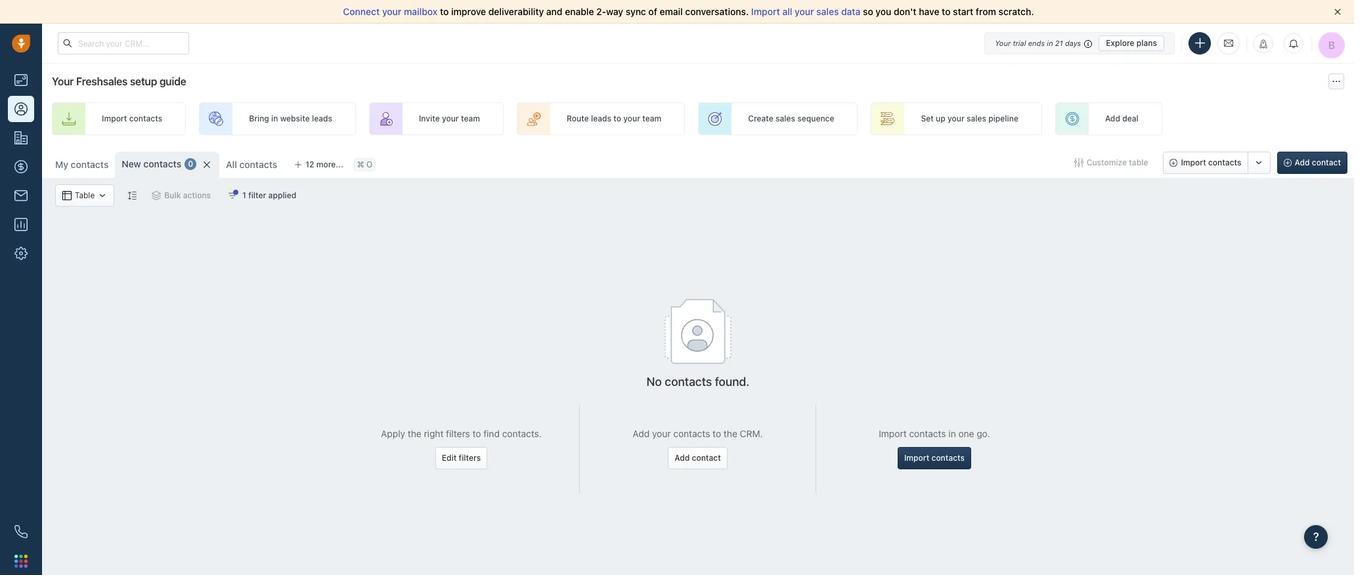 Task type: vqa. For each thing, say whether or not it's contained in the screenshot.
Bring
yes



Task type: describe. For each thing, give the bounding box(es) containing it.
explore
[[1106, 38, 1134, 48]]

of
[[648, 6, 657, 17]]

connect your mailbox to improve deliverability and enable 2-way sync of email conversations. import all your sales data so you don't have to start from scratch.
[[343, 6, 1034, 17]]

improve
[[451, 6, 486, 17]]

0 horizontal spatial add contact button
[[668, 447, 727, 469]]

0 vertical spatial contact
[[1312, 158, 1341, 167]]

applied
[[268, 190, 296, 200]]

add deal link
[[1055, 102, 1162, 135]]

container_wx8msf4aqz5i3rn1 image inside '1 filter applied' button
[[228, 191, 237, 200]]

so
[[863, 6, 873, 17]]

2 horizontal spatial sales
[[967, 114, 986, 124]]

2 horizontal spatial in
[[1047, 38, 1053, 47]]

to left crm.
[[713, 428, 721, 439]]

table button
[[55, 185, 114, 207]]

found.
[[715, 375, 750, 389]]

new contacts 0
[[122, 158, 193, 169]]

phone element
[[8, 519, 34, 545]]

0
[[188, 159, 193, 169]]

from
[[976, 6, 996, 17]]

edit filters
[[442, 453, 481, 463]]

right
[[424, 428, 444, 439]]

start
[[953, 6, 973, 17]]

bring in website leads
[[249, 114, 332, 124]]

connect your mailbox link
[[343, 6, 440, 17]]

1 the from the left
[[408, 428, 421, 439]]

trial
[[1013, 38, 1026, 47]]

⌘ o
[[357, 160, 373, 170]]

deliverability
[[488, 6, 544, 17]]

1 vertical spatial in
[[271, 114, 278, 124]]

all
[[782, 6, 792, 17]]

explore plans
[[1106, 38, 1157, 48]]

1 team from the left
[[461, 114, 480, 124]]

0 vertical spatial filters
[[446, 428, 470, 439]]

add deal
[[1105, 114, 1138, 124]]

customize
[[1087, 158, 1127, 167]]

my
[[55, 159, 68, 170]]

all contacts
[[226, 159, 277, 170]]

your right up
[[948, 114, 964, 124]]

edit filters button
[[435, 447, 487, 469]]

2 vertical spatial in
[[948, 428, 956, 439]]

bulk actions
[[164, 190, 211, 200]]

apply the right filters to find contacts.
[[381, 428, 542, 439]]

container_wx8msf4aqz5i3rn1 image for bulk actions
[[152, 191, 161, 200]]

and
[[546, 6, 562, 17]]

create
[[748, 114, 773, 124]]

2-
[[596, 6, 606, 17]]

my contacts
[[55, 159, 109, 170]]

1 vertical spatial contact
[[692, 453, 721, 463]]

set
[[921, 114, 934, 124]]

12
[[306, 160, 314, 169]]

have
[[919, 6, 939, 17]]

1 filter applied
[[242, 190, 296, 200]]

2 vertical spatial import contacts
[[904, 453, 965, 463]]

contacts inside group
[[1208, 158, 1241, 167]]

1 filter applied button
[[219, 185, 305, 207]]

import contacts in one go.
[[879, 428, 990, 439]]

import contacts link
[[52, 102, 186, 135]]

bring
[[249, 114, 269, 124]]

edit
[[442, 453, 457, 463]]

create sales sequence
[[748, 114, 834, 124]]

style_myh0__igzzd8unmi image
[[128, 191, 137, 200]]

container_wx8msf4aqz5i3rn1 image for customize table
[[1074, 158, 1083, 167]]

customize table button
[[1066, 152, 1157, 174]]

bring in website leads link
[[199, 102, 356, 135]]

crm.
[[740, 428, 763, 439]]

0 horizontal spatial import contacts button
[[898, 447, 971, 469]]

filter
[[248, 190, 266, 200]]

set up your sales pipeline link
[[871, 102, 1042, 135]]

your right all
[[795, 6, 814, 17]]

no
[[646, 375, 662, 389]]

deal
[[1122, 114, 1138, 124]]

Search your CRM... text field
[[58, 32, 189, 55]]

leads inside 'link'
[[591, 114, 611, 124]]

1 leads from the left
[[312, 114, 332, 124]]

1 horizontal spatial add contact
[[1295, 158, 1341, 167]]

don't
[[894, 6, 916, 17]]

to left start
[[942, 6, 951, 17]]

guide
[[159, 76, 186, 87]]

one
[[958, 428, 974, 439]]

email
[[660, 6, 683, 17]]

conversations.
[[685, 6, 749, 17]]

import inside group
[[1181, 158, 1206, 167]]

up
[[936, 114, 945, 124]]

to left find
[[472, 428, 481, 439]]

go.
[[977, 428, 990, 439]]

to right mailbox in the left top of the page
[[440, 6, 449, 17]]

way
[[606, 6, 623, 17]]

2 the from the left
[[724, 428, 737, 439]]

import contacts inside group
[[1181, 158, 1241, 167]]

1
[[242, 190, 246, 200]]

you
[[876, 6, 891, 17]]

bulk
[[164, 190, 181, 200]]

add inside 'link'
[[1105, 114, 1120, 124]]



Task type: locate. For each thing, give the bounding box(es) containing it.
phone image
[[14, 525, 28, 538]]

1 horizontal spatial your
[[995, 38, 1011, 47]]

scratch.
[[999, 6, 1034, 17]]

more...
[[316, 160, 343, 169]]

1 vertical spatial add contact button
[[668, 447, 727, 469]]

0 horizontal spatial team
[[461, 114, 480, 124]]

add your contacts to the crm.
[[633, 428, 763, 439]]

the left right
[[408, 428, 421, 439]]

sales left data
[[816, 6, 839, 17]]

container_wx8msf4aqz5i3rn1 image left 'table'
[[62, 191, 72, 200]]

your freshsales setup guide
[[52, 76, 186, 87]]

0 vertical spatial import contacts button
[[1163, 152, 1248, 174]]

0 horizontal spatial sales
[[776, 114, 795, 124]]

invite your team
[[419, 114, 480, 124]]

no contacts found.
[[646, 375, 750, 389]]

1 horizontal spatial sales
[[816, 6, 839, 17]]

your down no
[[652, 428, 671, 439]]

2 leads from the left
[[591, 114, 611, 124]]

your
[[995, 38, 1011, 47], [52, 76, 74, 87]]

0 horizontal spatial in
[[271, 114, 278, 124]]

0 horizontal spatial contact
[[692, 453, 721, 463]]

import contacts button
[[1163, 152, 1248, 174], [898, 447, 971, 469]]

1 horizontal spatial team
[[642, 114, 661, 124]]

invite your team link
[[369, 102, 504, 135]]

1 horizontal spatial leads
[[591, 114, 611, 124]]

route leads to your team link
[[517, 102, 685, 135]]

your inside 'link'
[[623, 114, 640, 124]]

contacts.
[[502, 428, 542, 439]]

sequence
[[797, 114, 834, 124]]

container_wx8msf4aqz5i3rn1 image left bulk
[[152, 191, 161, 200]]

1 vertical spatial add contact
[[675, 453, 721, 463]]

contact
[[1312, 158, 1341, 167], [692, 453, 721, 463]]

1 vertical spatial filters
[[459, 453, 481, 463]]

table
[[1129, 158, 1148, 167]]

freshsales
[[76, 76, 128, 87]]

enable
[[565, 6, 594, 17]]

1 horizontal spatial import contacts
[[904, 453, 965, 463]]

your
[[382, 6, 401, 17], [795, 6, 814, 17], [442, 114, 459, 124], [623, 114, 640, 124], [948, 114, 964, 124], [652, 428, 671, 439]]

container_wx8msf4aqz5i3rn1 image inside table popup button
[[62, 191, 72, 200]]

new contacts link
[[122, 158, 181, 171]]

your left trial
[[995, 38, 1011, 47]]

what's new image
[[1259, 39, 1268, 49]]

to
[[440, 6, 449, 17], [942, 6, 951, 17], [613, 114, 621, 124], [472, 428, 481, 439], [713, 428, 721, 439]]

0 horizontal spatial leads
[[312, 114, 332, 124]]

leads right route
[[591, 114, 611, 124]]

all
[[226, 159, 237, 170]]

create sales sequence link
[[698, 102, 858, 135]]

filters
[[446, 428, 470, 439], [459, 453, 481, 463]]

sales right create on the top of the page
[[776, 114, 795, 124]]

filters right right
[[446, 428, 470, 439]]

import contacts group
[[1163, 152, 1270, 174]]

0 horizontal spatial add contact
[[675, 453, 721, 463]]

1 horizontal spatial the
[[724, 428, 737, 439]]

container_wx8msf4aqz5i3rn1 image
[[1074, 158, 1083, 167], [62, 191, 72, 200], [152, 191, 161, 200], [228, 191, 237, 200]]

container_wx8msf4aqz5i3rn1 image left the 1
[[228, 191, 237, 200]]

container_wx8msf4aqz5i3rn1 image left customize
[[1074, 158, 1083, 167]]

21
[[1055, 38, 1063, 47]]

the left crm.
[[724, 428, 737, 439]]

import
[[751, 6, 780, 17], [102, 114, 127, 124], [1181, 158, 1206, 167], [879, 428, 907, 439], [904, 453, 929, 463]]

mailbox
[[404, 6, 438, 17]]

sales
[[816, 6, 839, 17], [776, 114, 795, 124], [967, 114, 986, 124]]

container_wx8msf4aqz5i3rn1 image
[[98, 191, 107, 200]]

in left the '21'
[[1047, 38, 1053, 47]]

explore plans link
[[1099, 35, 1164, 51]]

leads right website
[[312, 114, 332, 124]]

1 vertical spatial import contacts button
[[898, 447, 971, 469]]

find
[[483, 428, 500, 439]]

website
[[280, 114, 310, 124]]

invite
[[419, 114, 440, 124]]

to right route
[[613, 114, 621, 124]]

route leads to your team
[[567, 114, 661, 124]]

container_wx8msf4aqz5i3rn1 image for table
[[62, 191, 72, 200]]

0 horizontal spatial your
[[52, 76, 74, 87]]

customize table
[[1087, 158, 1148, 167]]

1 horizontal spatial contact
[[1312, 158, 1341, 167]]

days
[[1065, 38, 1081, 47]]

0 vertical spatial import contacts
[[102, 114, 162, 124]]

your right invite
[[442, 114, 459, 124]]

set up your sales pipeline
[[921, 114, 1018, 124]]

leads
[[312, 114, 332, 124], [591, 114, 611, 124]]

your left mailbox in the left top of the page
[[382, 6, 401, 17]]

team
[[461, 114, 480, 124], [642, 114, 661, 124]]

container_wx8msf4aqz5i3rn1 image inside customize table button
[[1074, 158, 1083, 167]]

import all your sales data link
[[751, 6, 863, 17]]

sales left "pipeline"
[[967, 114, 986, 124]]

in
[[1047, 38, 1053, 47], [271, 114, 278, 124], [948, 428, 956, 439]]

⌘
[[357, 160, 364, 170]]

2 horizontal spatial import contacts
[[1181, 158, 1241, 167]]

0 vertical spatial in
[[1047, 38, 1053, 47]]

connect
[[343, 6, 380, 17]]

plans
[[1137, 38, 1157, 48]]

data
[[841, 6, 860, 17]]

setup
[[130, 76, 157, 87]]

my contacts button
[[49, 152, 115, 178], [55, 159, 109, 170]]

12 more...
[[306, 160, 343, 169]]

in right bring
[[271, 114, 278, 124]]

freshworks switcher image
[[14, 555, 28, 568]]

12 more... button
[[287, 156, 350, 174]]

1 horizontal spatial add contact button
[[1277, 152, 1347, 174]]

actions
[[183, 190, 211, 200]]

filters inside the edit filters button
[[459, 453, 481, 463]]

0 vertical spatial your
[[995, 38, 1011, 47]]

new
[[122, 158, 141, 169]]

to inside 'link'
[[613, 114, 621, 124]]

contacts
[[129, 114, 162, 124], [1208, 158, 1241, 167], [143, 158, 181, 169], [71, 159, 109, 170], [239, 159, 277, 170], [665, 375, 712, 389], [673, 428, 710, 439], [909, 428, 946, 439], [931, 453, 965, 463]]

0 horizontal spatial the
[[408, 428, 421, 439]]

in left one
[[948, 428, 956, 439]]

import contacts
[[102, 114, 162, 124], [1181, 158, 1241, 167], [904, 453, 965, 463]]

container_wx8msf4aqz5i3rn1 image inside bulk actions button
[[152, 191, 161, 200]]

pipeline
[[988, 114, 1018, 124]]

close image
[[1334, 9, 1341, 15]]

1 vertical spatial your
[[52, 76, 74, 87]]

0 horizontal spatial import contacts
[[102, 114, 162, 124]]

sync
[[626, 6, 646, 17]]

table
[[75, 191, 95, 201]]

your for your trial ends in 21 days
[[995, 38, 1011, 47]]

1 vertical spatial import contacts
[[1181, 158, 1241, 167]]

filters right edit
[[459, 453, 481, 463]]

send email image
[[1224, 38, 1233, 49]]

team inside 'link'
[[642, 114, 661, 124]]

2 team from the left
[[642, 114, 661, 124]]

route
[[567, 114, 589, 124]]

apply
[[381, 428, 405, 439]]

1 horizontal spatial in
[[948, 428, 956, 439]]

your right route
[[623, 114, 640, 124]]

0 vertical spatial add contact
[[1295, 158, 1341, 167]]

o
[[366, 160, 373, 170]]

1 horizontal spatial import contacts button
[[1163, 152, 1248, 174]]

bulk actions button
[[143, 185, 219, 207]]

ends
[[1028, 38, 1045, 47]]

your for your freshsales setup guide
[[52, 76, 74, 87]]

your left freshsales
[[52, 76, 74, 87]]

0 vertical spatial add contact button
[[1277, 152, 1347, 174]]

the
[[408, 428, 421, 439], [724, 428, 737, 439]]



